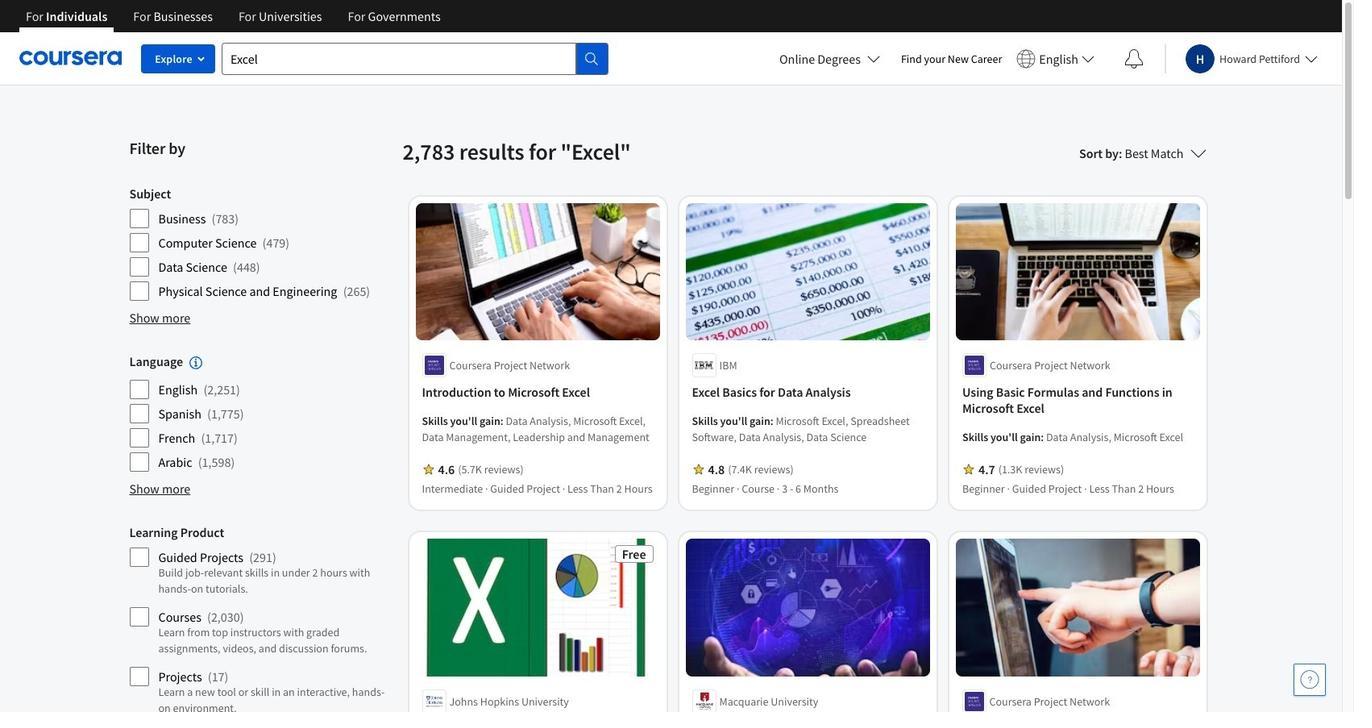 Task type: locate. For each thing, give the bounding box(es) containing it.
2 group from the top
[[129, 353, 393, 473]]

3 group from the top
[[129, 524, 393, 712]]

0 vertical spatial group
[[129, 186, 393, 302]]

help center image
[[1301, 670, 1320, 690]]

None search field
[[222, 42, 609, 75]]

group
[[129, 186, 393, 302], [129, 353, 393, 473], [129, 524, 393, 712]]

banner navigation
[[13, 0, 454, 44]]

2 vertical spatial group
[[129, 524, 393, 712]]

What do you want to learn? text field
[[222, 42, 577, 75]]

1 vertical spatial group
[[129, 353, 393, 473]]



Task type: describe. For each thing, give the bounding box(es) containing it.
information about this filter group image
[[190, 357, 202, 370]]

1 group from the top
[[129, 186, 393, 302]]

coursera image
[[19, 45, 122, 71]]



Task type: vqa. For each thing, say whether or not it's contained in the screenshot.
the bottommost group
yes



